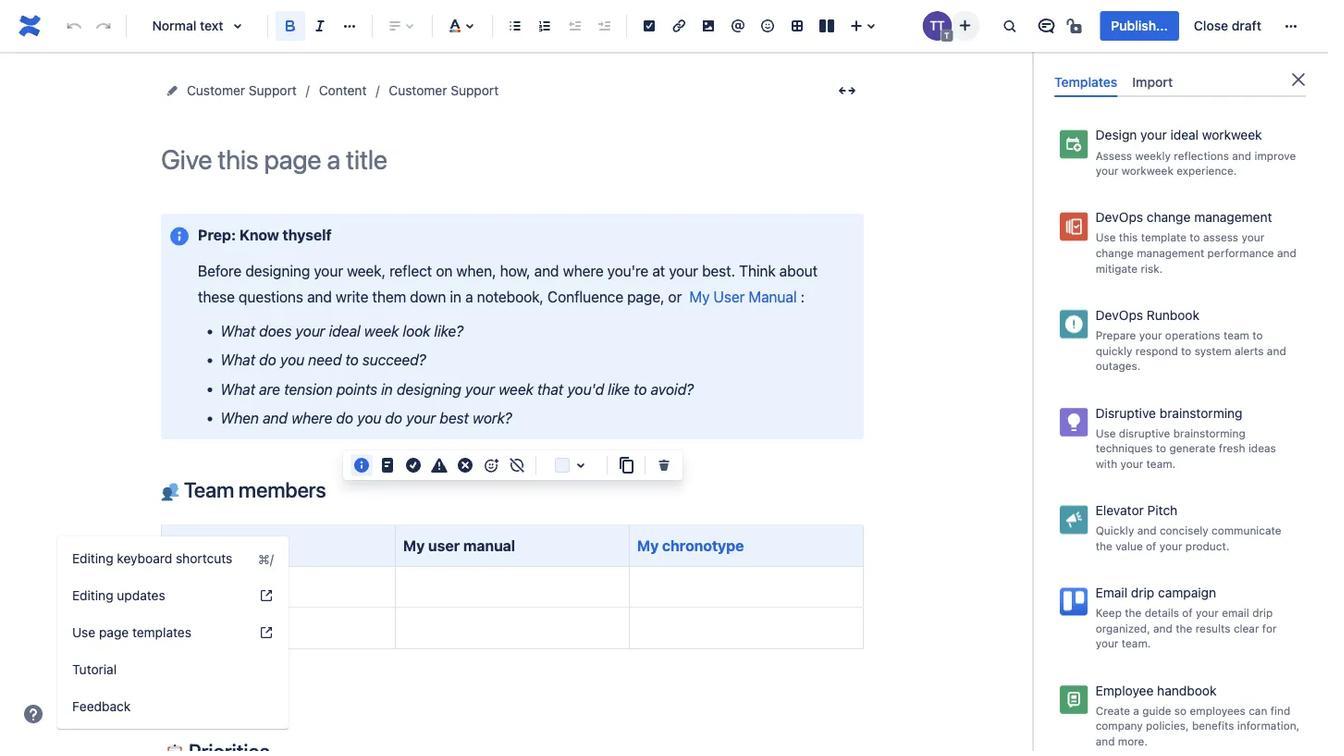 Task type: locate. For each thing, give the bounding box(es) containing it.
ideal up the reflections on the right top of page
[[1171, 127, 1199, 143]]

editing
[[72, 551, 113, 566], [72, 588, 113, 603]]

devops up prepare
[[1096, 307, 1143, 323]]

team
[[184, 477, 234, 502]]

1 editing from the top
[[72, 551, 113, 566]]

⌘/
[[258, 551, 274, 566]]

customer support link
[[187, 80, 297, 102], [389, 80, 499, 102]]

what for what do you need to succeed?
[[220, 351, 255, 369]]

redo ⌘⇧z image
[[92, 15, 115, 37]]

my right or
[[690, 288, 710, 305]]

a left design
[[1133, 51, 1139, 64]]

system up consistent
[[1180, 51, 1217, 64]]

help image left feedback at the bottom
[[22, 703, 44, 725]]

1 vertical spatial change
[[1096, 246, 1134, 259]]

0 horizontal spatial drip
[[1131, 585, 1155, 600]]

2 customer from the left
[[389, 83, 447, 98]]

close draft button
[[1183, 11, 1273, 41]]

2 vertical spatial a
[[1133, 704, 1139, 717]]

2 customer support link from the left
[[389, 80, 499, 102]]

:
[[801, 288, 805, 305]]

your down concisely
[[1160, 539, 1183, 552]]

2 customer support from the left
[[389, 83, 499, 98]]

3 what from the top
[[220, 380, 255, 398]]

devops for devops change management
[[1096, 210, 1143, 225]]

shortcuts
[[176, 551, 232, 566]]

communicate
[[1212, 524, 1282, 537]]

emoji image
[[757, 15, 779, 37]]

use left this
[[1096, 231, 1116, 244]]

0 vertical spatial editing
[[72, 551, 113, 566]]

a down when,
[[465, 288, 473, 305]]

design
[[1143, 51, 1177, 64]]

1 horizontal spatial week
[[499, 380, 533, 398]]

and down details
[[1153, 622, 1173, 635]]

0 vertical spatial team.
[[1147, 457, 1176, 470]]

table image
[[786, 15, 808, 37]]

1 vertical spatial devops
[[1096, 307, 1143, 323]]

import
[[1132, 74, 1173, 89]]

consistent
[[1159, 67, 1213, 79]]

policies,
[[1146, 719, 1189, 732]]

support for second customer support link from the right
[[249, 83, 297, 98]]

and left the write at the left of the page
[[307, 288, 332, 305]]

0 vertical spatial help image
[[259, 588, 274, 603]]

management up assess
[[1194, 210, 1272, 225]]

do up note "image" on the bottom left
[[385, 409, 402, 427]]

0 vertical spatial create
[[1096, 51, 1130, 64]]

support down bold ⌘b image
[[249, 83, 297, 98]]

of right value
[[1146, 539, 1157, 552]]

editing updates link
[[57, 577, 289, 614]]

tab list
[[1047, 67, 1313, 97]]

do up are
[[259, 351, 276, 369]]

italic ⌘i image
[[309, 15, 331, 37]]

in
[[450, 288, 462, 305], [381, 380, 393, 398]]

mitigate
[[1096, 262, 1138, 275]]

1 customer support from the left
[[187, 83, 297, 98]]

1 vertical spatial ideal
[[329, 322, 360, 340]]

2 vertical spatial use
[[72, 625, 95, 640]]

disruptive brainstorming use disruptive brainstorming techniques to generate fresh ideas with your team.
[[1096, 405, 1276, 470]]

1 vertical spatial create
[[1096, 704, 1130, 717]]

link image
[[668, 15, 690, 37]]

what do you need to succeed?
[[220, 351, 426, 369]]

invite to edit image
[[954, 14, 976, 37]]

1 vertical spatial week
[[499, 380, 533, 398]]

and inside devops change management use this template to assess your change management performance and mitigate risk.
[[1277, 246, 1297, 259]]

help image
[[259, 625, 274, 640]]

editing up editing updates
[[72, 551, 113, 566]]

support for first customer support link from the right
[[451, 83, 499, 98]]

and inside create a design system to help stay aligned and consistent across assets as you scale.
[[1137, 67, 1156, 79]]

0 horizontal spatial in
[[381, 380, 393, 398]]

1 vertical spatial where
[[291, 409, 332, 427]]

0 horizontal spatial workweek
[[1122, 164, 1174, 177]]

to down disruptive
[[1156, 442, 1167, 455]]

2 horizontal spatial you
[[1111, 82, 1129, 95]]

remove image
[[653, 454, 675, 476]]

move this page image
[[165, 83, 179, 98]]

more formatting image
[[339, 15, 361, 37]]

0 horizontal spatial help image
[[22, 703, 44, 725]]

and right performance at right top
[[1277, 246, 1297, 259]]

use page templates link
[[57, 614, 289, 651]]

editing for editing keyboard shortcuts
[[72, 551, 113, 566]]

close templates and import image
[[1288, 68, 1310, 91]]

campaign
[[1158, 585, 1216, 600]]

support up give this page a title 'text box'
[[451, 83, 499, 98]]

success image
[[402, 454, 425, 476]]

confluence
[[548, 288, 623, 305]]

a inside employee handbook create a guide so employees can find company policies, benefits information, and more.
[[1133, 704, 1139, 717]]

devops
[[1096, 210, 1143, 225], [1096, 307, 1143, 323]]

of
[[1146, 539, 1157, 552], [1182, 606, 1193, 619]]

where
[[563, 262, 604, 280], [291, 409, 332, 427]]

1 vertical spatial use
[[1096, 426, 1116, 439]]

system inside create a design system to help stay aligned and consistent across assets as you scale.
[[1180, 51, 1217, 64]]

you left need
[[280, 351, 304, 369]]

0 vertical spatial devops
[[1096, 210, 1143, 225]]

1 horizontal spatial the
[[1125, 606, 1142, 619]]

0 vertical spatial designing
[[245, 262, 310, 280]]

change up mitigate
[[1096, 246, 1134, 259]]

members
[[239, 477, 326, 502]]

keyboard
[[117, 551, 172, 566]]

2 horizontal spatial the
[[1176, 622, 1193, 635]]

1 horizontal spatial drip
[[1253, 606, 1273, 619]]

0 horizontal spatial change
[[1096, 246, 1134, 259]]

1 vertical spatial designing
[[397, 380, 461, 398]]

0 horizontal spatial you
[[280, 351, 304, 369]]

2 vertical spatial you
[[357, 409, 381, 427]]

0 vertical spatial the
[[1096, 539, 1113, 552]]

0 vertical spatial management
[[1194, 210, 1272, 225]]

help image
[[259, 588, 274, 603], [22, 703, 44, 725]]

1 horizontal spatial in
[[450, 288, 462, 305]]

system inside 'devops runbook prepare your operations team to quickly respond to system alerts and outages.'
[[1195, 344, 1232, 357]]

the up organized,
[[1125, 606, 1142, 619]]

elevator
[[1096, 503, 1144, 518]]

your down "techniques"
[[1121, 457, 1144, 470]]

that
[[537, 380, 563, 398]]

in right down
[[450, 288, 462, 305]]

0 vertical spatial of
[[1146, 539, 1157, 552]]

assess
[[1096, 149, 1132, 162]]

1 horizontal spatial ideal
[[1171, 127, 1199, 143]]

and right alerts
[[1267, 344, 1286, 357]]

team members
[[179, 477, 326, 502]]

what are tension points in designing your week that you'd like to avoid?
[[220, 380, 694, 398]]

the down quickly
[[1096, 539, 1113, 552]]

editing up page
[[72, 588, 113, 603]]

1 horizontal spatial customer
[[389, 83, 447, 98]]

editing inside editing updates link
[[72, 588, 113, 603]]

my for my user manual :
[[690, 288, 710, 305]]

templates
[[132, 625, 191, 640]]

use
[[1096, 231, 1116, 244], [1096, 426, 1116, 439], [72, 625, 95, 640]]

0 vertical spatial in
[[450, 288, 462, 305]]

the down details
[[1176, 622, 1193, 635]]

1 horizontal spatial customer support link
[[389, 80, 499, 102]]

workweek up the reflections on the right top of page
[[1202, 127, 1262, 143]]

0 vertical spatial drip
[[1131, 585, 1155, 600]]

your up the weekly
[[1141, 127, 1167, 143]]

1 horizontal spatial help image
[[259, 588, 274, 603]]

1 horizontal spatial workweek
[[1202, 127, 1262, 143]]

1 support from the left
[[249, 83, 297, 98]]

0 horizontal spatial customer support link
[[187, 80, 297, 102]]

find
[[1271, 704, 1291, 717]]

devops inside devops change management use this template to assess your change management performance and mitigate risk.
[[1096, 210, 1143, 225]]

create inside employee handbook create a guide so employees can find company policies, benefits information, and more.
[[1096, 704, 1130, 717]]

1 horizontal spatial where
[[563, 262, 604, 280]]

and down company
[[1096, 735, 1115, 748]]

1 vertical spatial brainstorming
[[1174, 426, 1246, 439]]

0 horizontal spatial where
[[291, 409, 332, 427]]

create
[[1096, 51, 1130, 64], [1096, 704, 1130, 717]]

designing up 'best'
[[397, 380, 461, 398]]

where down 'tension'
[[291, 409, 332, 427]]

team
[[1224, 329, 1250, 342]]

1 create from the top
[[1096, 51, 1130, 64]]

do down "points"
[[336, 409, 353, 427]]

your down assess
[[1096, 164, 1119, 177]]

2 vertical spatial the
[[1176, 622, 1193, 635]]

team. inside email drip campaign keep the details of your email drip organized, and the results clear for your team.
[[1122, 637, 1151, 650]]

need
[[308, 351, 342, 369]]

0 vertical spatial system
[[1180, 51, 1217, 64]]

no restrictions image
[[1065, 15, 1087, 37]]

customer right the content
[[389, 83, 447, 98]]

1 horizontal spatial designing
[[397, 380, 461, 398]]

these
[[198, 288, 235, 305]]

1 vertical spatial of
[[1182, 606, 1193, 619]]

error image
[[454, 454, 476, 476]]

questions
[[239, 288, 303, 305]]

0 horizontal spatial customer support
[[187, 83, 297, 98]]

Give this page a title text field
[[161, 144, 864, 175]]

0 vertical spatial where
[[563, 262, 604, 280]]

0 vertical spatial you
[[1111, 82, 1129, 95]]

create up aligned
[[1096, 51, 1130, 64]]

0 horizontal spatial the
[[1096, 539, 1113, 552]]

publish... button
[[1100, 11, 1179, 41]]

so
[[1175, 704, 1187, 717]]

a left guide
[[1133, 704, 1139, 717]]

of down campaign
[[1182, 606, 1193, 619]]

and up scale.
[[1137, 67, 1156, 79]]

prep: know thyself
[[198, 226, 332, 243]]

drip up for
[[1253, 606, 1273, 619]]

ideas
[[1249, 442, 1276, 455]]

designing
[[245, 262, 310, 280], [397, 380, 461, 398]]

in inside before designing your week, reflect on when, how, and where you're at your best. think about these questions and write them down in a notebook, confluence page, or
[[450, 288, 462, 305]]

team. down organized,
[[1122, 637, 1151, 650]]

0 horizontal spatial my
[[403, 537, 425, 555]]

0 vertical spatial a
[[1133, 51, 1139, 64]]

1 vertical spatial a
[[465, 288, 473, 305]]

find and replace image
[[998, 15, 1021, 37]]

2 editing from the top
[[72, 588, 113, 603]]

0 horizontal spatial support
[[249, 83, 297, 98]]

updates
[[117, 588, 165, 603]]

as
[[1096, 82, 1108, 95]]

the inside elevator pitch quickly and concisely communicate the value of your product.
[[1096, 539, 1113, 552]]

0 vertical spatial use
[[1096, 231, 1116, 244]]

1 vertical spatial workweek
[[1122, 164, 1174, 177]]

a
[[1133, 51, 1139, 64], [465, 288, 473, 305], [1133, 704, 1139, 717]]

to up across
[[1220, 51, 1231, 64]]

with
[[1096, 457, 1118, 470]]

workweek
[[1202, 127, 1262, 143], [1122, 164, 1174, 177]]

0 horizontal spatial customer
[[187, 83, 245, 98]]

my left chronotype
[[637, 537, 659, 555]]

quickly
[[1096, 524, 1134, 537]]

use up "techniques"
[[1096, 426, 1116, 439]]

tutorial
[[72, 662, 117, 677]]

create inside create a design system to help stay aligned and consistent across assets as you scale.
[[1096, 51, 1130, 64]]

more image
[[1280, 15, 1302, 37]]

you down aligned
[[1111, 82, 1129, 95]]

:busts_in_silhouette: image
[[161, 483, 179, 501], [161, 483, 179, 501]]

2 what from the top
[[220, 351, 255, 369]]

change up template
[[1147, 210, 1191, 225]]

0 vertical spatial week
[[364, 322, 399, 340]]

0 vertical spatial ideal
[[1171, 127, 1199, 143]]

your up respond
[[1139, 329, 1162, 342]]

user
[[714, 288, 745, 305]]

you down "points"
[[357, 409, 381, 427]]

action item image
[[638, 15, 660, 37]]

draft
[[1232, 18, 1262, 33]]

remove emoji image
[[506, 454, 528, 476]]

customer right move this page icon
[[187, 83, 245, 98]]

your up performance at right top
[[1242, 231, 1265, 244]]

management down template
[[1137, 246, 1205, 259]]

devops inside 'devops runbook prepare your operations team to quickly respond to system alerts and outages.'
[[1096, 307, 1143, 323]]

1 horizontal spatial my
[[637, 537, 659, 555]]

background color image
[[570, 454, 592, 476]]

publish...
[[1111, 18, 1168, 33]]

system down operations
[[1195, 344, 1232, 357]]

2 support from the left
[[451, 83, 499, 98]]

help image up help icon on the bottom of the page
[[259, 588, 274, 603]]

0 vertical spatial change
[[1147, 210, 1191, 225]]

when and where do you do your best work?
[[220, 409, 512, 427]]

2 create from the top
[[1096, 704, 1130, 717]]

2 devops from the top
[[1096, 307, 1143, 323]]

indent tab image
[[593, 15, 615, 37]]

editing keyboard shortcuts
[[72, 551, 232, 566]]

my for my chronotype
[[637, 537, 659, 555]]

ideal up need
[[329, 322, 360, 340]]

and up value
[[1137, 524, 1157, 537]]

confluence image
[[15, 11, 44, 41]]

a inside before designing your week, reflect on when, how, and where you're at your best. think about these questions and write them down in a notebook, confluence page, or
[[465, 288, 473, 305]]

0 vertical spatial what
[[220, 322, 255, 340]]

and right how,
[[534, 262, 559, 280]]

design
[[1096, 127, 1137, 143]]

team. down disruptive
[[1147, 457, 1176, 470]]

use left page
[[72, 625, 95, 640]]

designing up questions
[[245, 262, 310, 280]]

and left improve
[[1232, 149, 1252, 162]]

create up company
[[1096, 704, 1130, 717]]

and inside employee handbook create a guide so employees can find company policies, benefits information, and more.
[[1096, 735, 1115, 748]]

2 horizontal spatial do
[[385, 409, 402, 427]]

Main content area, start typing to enter text. text field
[[150, 214, 875, 751]]

2 vertical spatial what
[[220, 380, 255, 398]]

details
[[1145, 606, 1179, 619]]

1 vertical spatial system
[[1195, 344, 1232, 357]]

outages.
[[1096, 359, 1141, 372]]

1 what from the top
[[220, 322, 255, 340]]

assets
[[1253, 67, 1287, 79]]

drip up details
[[1131, 585, 1155, 600]]

ideal
[[1171, 127, 1199, 143], [329, 322, 360, 340]]

pitch
[[1148, 503, 1178, 518]]

0 horizontal spatial of
[[1146, 539, 1157, 552]]

your up results
[[1196, 606, 1219, 619]]

employee handbook create a guide so employees can find company policies, benefits information, and more.
[[1096, 682, 1300, 748]]

2 horizontal spatial my
[[690, 288, 710, 305]]

devops up this
[[1096, 210, 1143, 225]]

you
[[1111, 82, 1129, 95], [280, 351, 304, 369], [357, 409, 381, 427]]

your up the write at the left of the page
[[314, 262, 343, 280]]

0 vertical spatial workweek
[[1202, 127, 1262, 143]]

designing inside before designing your week, reflect on when, how, and where you're at your best. think about these questions and write them down in a notebook, confluence page, or
[[245, 262, 310, 280]]

week up "succeed?" at the left
[[364, 322, 399, 340]]

week left that on the left of page
[[499, 380, 533, 398]]

editor add emoji image
[[480, 454, 502, 476]]

1 horizontal spatial support
[[451, 83, 499, 98]]

1 horizontal spatial customer support
[[389, 83, 499, 98]]

avoid?
[[651, 380, 694, 398]]

before designing your week, reflect on when, how, and where you're at your best. think about these questions and write them down in a notebook, confluence page, or
[[198, 262, 822, 305]]

0 horizontal spatial week
[[364, 322, 399, 340]]

1 vertical spatial team.
[[1122, 637, 1151, 650]]

where up confluence
[[563, 262, 604, 280]]

0 horizontal spatial ideal
[[329, 322, 360, 340]]

to left assess
[[1190, 231, 1200, 244]]

1 devops from the top
[[1096, 210, 1143, 225]]

panel info image
[[168, 225, 191, 247]]

workweek down the weekly
[[1122, 164, 1174, 177]]

my left user
[[403, 537, 425, 555]]

devops runbook prepare your operations team to quickly respond to system alerts and outages.
[[1096, 307, 1286, 372]]

1 vertical spatial what
[[220, 351, 255, 369]]

notebook,
[[477, 288, 544, 305]]

of inside email drip campaign keep the details of your email drip organized, and the results clear for your team.
[[1182, 606, 1193, 619]]

1 vertical spatial in
[[381, 380, 393, 398]]

about
[[780, 262, 818, 280]]

bold ⌘b image
[[279, 15, 302, 37]]

does
[[259, 322, 292, 340]]

1 horizontal spatial of
[[1182, 606, 1193, 619]]

1 vertical spatial editing
[[72, 588, 113, 603]]

results
[[1196, 622, 1231, 635]]

ideal inside design your ideal workweek assess weekly reflections and improve your workweek experience.
[[1171, 127, 1199, 143]]

0 horizontal spatial designing
[[245, 262, 310, 280]]

in down "succeed?" at the left
[[381, 380, 393, 398]]



Task type: describe. For each thing, give the bounding box(es) containing it.
what does your ideal week look like?
[[220, 322, 463, 340]]

1 customer from the left
[[187, 83, 245, 98]]

prep:
[[198, 226, 236, 243]]

and inside design your ideal workweek assess weekly reflections and improve your workweek experience.
[[1232, 149, 1252, 162]]

improve
[[1255, 149, 1296, 162]]

know
[[239, 226, 279, 243]]

layouts image
[[816, 15, 838, 37]]

alerts
[[1235, 344, 1264, 357]]

like
[[608, 380, 630, 398]]

terry turtle image
[[923, 11, 952, 41]]

across
[[1216, 67, 1250, 79]]

reflections
[[1174, 149, 1229, 162]]

note image
[[376, 454, 399, 476]]

devops for devops runbook
[[1096, 307, 1143, 323]]

and down are
[[263, 409, 288, 427]]

disruptive
[[1119, 426, 1170, 439]]

your inside devops change management use this template to assess your change management performance and mitigate risk.
[[1242, 231, 1265, 244]]

undo ⌘z image
[[63, 15, 85, 37]]

ideal inside main content area, start typing to enter text. text field
[[329, 322, 360, 340]]

to down operations
[[1181, 344, 1192, 357]]

make page full-width image
[[836, 80, 858, 102]]

before
[[198, 262, 242, 280]]

company
[[1096, 719, 1143, 732]]

my for my user manual
[[403, 537, 425, 555]]

for
[[1262, 622, 1277, 635]]

numbered list ⌘⇧7 image
[[534, 15, 556, 37]]

or
[[668, 288, 682, 305]]

benefits
[[1192, 719, 1234, 732]]

customer support for first customer support link from the right
[[389, 83, 499, 98]]

email drip campaign keep the details of your email drip organized, and the results clear for your team.
[[1096, 585, 1277, 650]]

help image inside editing updates link
[[259, 588, 274, 603]]

keep
[[1096, 606, 1122, 619]]

to right need
[[345, 351, 359, 369]]

feedback button
[[57, 688, 289, 725]]

write
[[336, 288, 368, 305]]

use inside the disruptive brainstorming use disruptive brainstorming techniques to generate fresh ideas with your team.
[[1096, 426, 1116, 439]]

your up what do you need to succeed? at left top
[[296, 322, 325, 340]]

to inside the disruptive brainstorming use disruptive brainstorming techniques to generate fresh ideas with your team.
[[1156, 442, 1167, 455]]

1 vertical spatial help image
[[22, 703, 44, 725]]

and inside 'devops runbook prepare your operations team to quickly respond to system alerts and outages.'
[[1267, 344, 1286, 357]]

succeed?
[[363, 351, 426, 369]]

1 vertical spatial management
[[1137, 246, 1205, 259]]

at
[[652, 262, 665, 280]]

like?
[[434, 322, 463, 340]]

editing for editing updates
[[72, 588, 113, 603]]

when
[[220, 409, 259, 427]]

more.
[[1118, 735, 1148, 748]]

my user manual link
[[686, 288, 801, 305]]

customer support for second customer support link from the right
[[187, 83, 297, 98]]

1 vertical spatial you
[[280, 351, 304, 369]]

use inside use page templates "link"
[[72, 625, 95, 640]]

to right like
[[634, 380, 647, 398]]

your up work?
[[465, 380, 495, 398]]

tutorial button
[[57, 651, 289, 688]]

employee
[[1096, 682, 1154, 698]]

comment icon image
[[1035, 15, 1058, 37]]

and inside email drip campaign keep the details of your email drip organized, and the results clear for your team.
[[1153, 622, 1173, 635]]

my chronotype link
[[637, 537, 744, 555]]

add image, video, or file image
[[697, 15, 720, 37]]

how,
[[500, 262, 531, 280]]

value
[[1116, 539, 1143, 552]]

concisely
[[1160, 524, 1209, 537]]

manual
[[749, 288, 797, 305]]

1 vertical spatial drip
[[1253, 606, 1273, 619]]

your inside elevator pitch quickly and concisely communicate the value of your product.
[[1160, 539, 1183, 552]]

outdent ⇧tab image
[[563, 15, 586, 37]]

scale.
[[1133, 82, 1163, 95]]

0 vertical spatial brainstorming
[[1160, 405, 1243, 420]]

help
[[1234, 51, 1256, 64]]

where inside before designing your week, reflect on when, how, and where you're at your best. think about these questions and write them down in a notebook, confluence page, or
[[563, 262, 604, 280]]

your inside 'devops runbook prepare your operations team to quickly respond to system alerts and outages.'
[[1139, 329, 1162, 342]]

tab list containing templates
[[1047, 67, 1313, 97]]

this
[[1119, 231, 1138, 244]]

prepare
[[1096, 329, 1136, 342]]

1 horizontal spatial do
[[336, 409, 353, 427]]

bullet list ⌘⇧8 image
[[504, 15, 526, 37]]

can
[[1249, 704, 1268, 717]]

week,
[[347, 262, 386, 280]]

manual
[[463, 537, 515, 555]]

stay
[[1259, 51, 1281, 64]]

warning image
[[428, 454, 450, 476]]

confluence image
[[15, 11, 44, 41]]

what for what are tension points in designing your week that you'd like to avoid?
[[220, 380, 255, 398]]

page,
[[627, 288, 665, 305]]

close
[[1194, 18, 1229, 33]]

a inside create a design system to help stay aligned and consistent across assets as you scale.
[[1133, 51, 1139, 64]]

normal text button
[[134, 6, 260, 46]]

email
[[1096, 585, 1128, 600]]

elevator pitch quickly and concisely communicate the value of your product.
[[1096, 503, 1282, 552]]

product.
[[1186, 539, 1230, 552]]

what for what does your ideal week look like?
[[220, 322, 255, 340]]

to up alerts
[[1253, 329, 1263, 342]]

team. inside the disruptive brainstorming use disruptive brainstorming techniques to generate fresh ideas with your team.
[[1147, 457, 1176, 470]]

name
[[169, 537, 211, 555]]

devops change management use this template to assess your change management performance and mitigate risk.
[[1096, 210, 1297, 275]]

1 horizontal spatial change
[[1147, 210, 1191, 225]]

info image
[[351, 454, 373, 476]]

use page templates
[[72, 625, 191, 640]]

points
[[336, 380, 377, 398]]

1 customer support link from the left
[[187, 80, 297, 102]]

your down organized,
[[1096, 637, 1119, 650]]

aligned
[[1096, 67, 1134, 79]]

copy image
[[615, 454, 637, 476]]

and inside elevator pitch quickly and concisely communicate the value of your product.
[[1137, 524, 1157, 537]]

create a design system to help stay aligned and consistent across assets as you scale.
[[1096, 51, 1287, 95]]

0 horizontal spatial do
[[259, 351, 276, 369]]

close draft
[[1194, 18, 1262, 33]]

weekly
[[1135, 149, 1171, 162]]

employees
[[1190, 704, 1246, 717]]

content link
[[319, 80, 367, 102]]

information,
[[1237, 719, 1300, 732]]

:clipboard: image
[[165, 744, 184, 751]]

normal
[[152, 18, 196, 33]]

design your ideal workweek assess weekly reflections and improve your workweek experience.
[[1096, 127, 1296, 177]]

you inside create a design system to help stay aligned and consistent across assets as you scale.
[[1111, 82, 1129, 95]]

you're
[[607, 262, 649, 280]]

handbook
[[1157, 682, 1217, 698]]

to inside devops change management use this template to assess your change management performance and mitigate risk.
[[1190, 231, 1200, 244]]

are
[[259, 380, 280, 398]]

disruptive
[[1096, 405, 1156, 420]]

template
[[1141, 231, 1187, 244]]

to inside create a design system to help stay aligned and consistent across assets as you scale.
[[1220, 51, 1231, 64]]

1 vertical spatial the
[[1125, 606, 1142, 619]]

performance
[[1208, 246, 1274, 259]]

star employee handbook image
[[1286, 677, 1308, 700]]

respond
[[1136, 344, 1178, 357]]

your right at
[[669, 262, 698, 280]]

mention image
[[727, 15, 749, 37]]

risk.
[[1141, 262, 1163, 275]]

techniques
[[1096, 442, 1153, 455]]

work?
[[473, 409, 512, 427]]

experience.
[[1177, 164, 1237, 177]]

use inside devops change management use this template to assess your change management performance and mitigate risk.
[[1096, 231, 1116, 244]]

your left 'best'
[[406, 409, 436, 427]]

templates
[[1054, 74, 1118, 89]]

them
[[372, 288, 406, 305]]

:clipboard: image
[[165, 744, 184, 751]]

text
[[200, 18, 223, 33]]

down
[[410, 288, 446, 305]]

fresh
[[1219, 442, 1246, 455]]

of inside elevator pitch quickly and concisely communicate the value of your product.
[[1146, 539, 1157, 552]]

1 horizontal spatial you
[[357, 409, 381, 427]]

reflect
[[389, 262, 432, 280]]

my user manual
[[403, 537, 515, 555]]

runbook
[[1147, 307, 1200, 323]]

best
[[440, 409, 469, 427]]

best.
[[702, 262, 735, 280]]

your inside the disruptive brainstorming use disruptive brainstorming techniques to generate fresh ideas with your team.
[[1121, 457, 1144, 470]]

create a design system to help stay aligned and consistent across assets as you scale. button
[[1051, 23, 1310, 106]]



Task type: vqa. For each thing, say whether or not it's contained in the screenshot.


